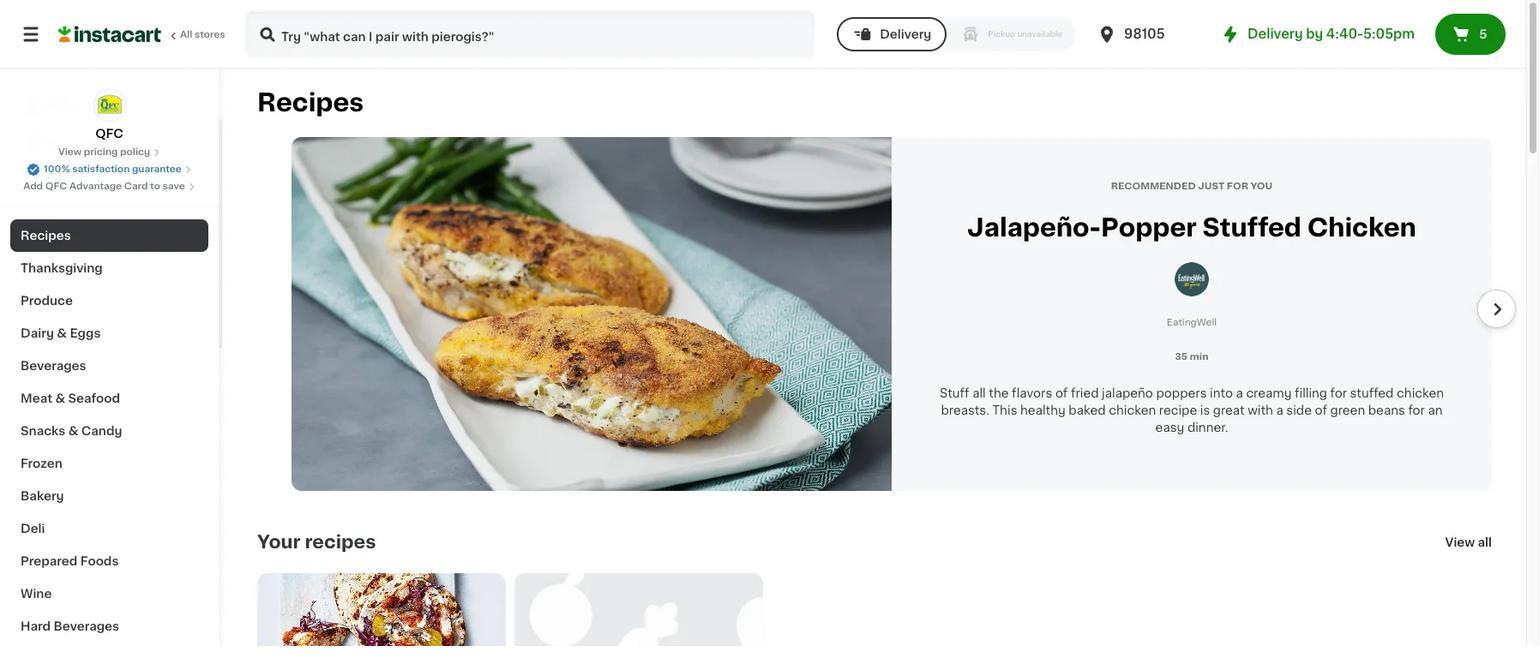 Task type: locate. For each thing, give the bounding box(es) containing it.
add qfc advantage card to save link
[[23, 180, 195, 194]]

satisfaction
[[72, 165, 130, 174]]

item carousel region
[[257, 137, 1517, 491]]

view all
[[1446, 537, 1493, 549]]

100% satisfaction guarantee
[[44, 165, 182, 174]]

all inside the stuff all the flavors of fried jalapeño poppers into a creamy filling for stuffed chicken breasts. this healthy baked chicken recipe is great with a side of green beans for an easy dinner.
[[973, 387, 986, 399]]

jalapeño-popper stuffed chicken
[[968, 215, 1417, 240]]

lists link
[[10, 158, 208, 192]]

chicken up an
[[1398, 387, 1445, 399]]

98105
[[1125, 27, 1166, 40]]

delivery for delivery
[[880, 28, 932, 40]]

1 vertical spatial all
[[1479, 537, 1493, 549]]

guarantee
[[132, 165, 182, 174]]

side
[[1287, 405, 1313, 417]]

snacks & candy link
[[10, 415, 208, 448]]

dairy & eggs
[[21, 328, 101, 340]]

your
[[257, 533, 301, 551]]

frozen
[[21, 458, 62, 470]]

buy it again link
[[10, 124, 208, 158]]

meat
[[21, 393, 52, 405]]

fried
[[1072, 387, 1099, 399]]

stores
[[195, 30, 225, 39]]

delivery
[[1248, 27, 1304, 40], [880, 28, 932, 40]]

buy it again
[[48, 135, 121, 147]]

saved button
[[1449, 21, 1508, 42]]

2 vertical spatial &
[[68, 426, 78, 438]]

chicken down the jalapeño
[[1109, 405, 1157, 417]]

& left candy
[[68, 426, 78, 438]]

1 horizontal spatial recipes
[[257, 90, 364, 115]]

1 horizontal spatial chicken
[[1398, 387, 1445, 399]]

100%
[[44, 165, 70, 174]]

1 vertical spatial chicken
[[1109, 405, 1157, 417]]

beverages down wine link
[[54, 621, 119, 633]]

buy
[[48, 135, 72, 147]]

1 horizontal spatial a
[[1277, 405, 1284, 417]]

35 min
[[1176, 352, 1209, 362]]

a left side
[[1277, 405, 1284, 417]]

0 horizontal spatial qfc
[[45, 182, 67, 191]]

1 horizontal spatial view
[[1446, 537, 1476, 549]]

of left fried
[[1056, 387, 1068, 399]]

deli
[[21, 523, 45, 535]]

1 horizontal spatial all
[[1479, 537, 1493, 549]]

0 horizontal spatial chicken
[[1109, 405, 1157, 417]]

1 vertical spatial &
[[55, 393, 65, 405]]

card
[[124, 182, 148, 191]]

0 horizontal spatial delivery
[[880, 28, 932, 40]]

qfc logo image
[[93, 89, 126, 122]]

frozen link
[[10, 448, 208, 480]]

&
[[57, 328, 67, 340], [55, 393, 65, 405], [68, 426, 78, 438]]

recommended
[[1112, 182, 1197, 191]]

0 horizontal spatial for
[[1331, 387, 1348, 399]]

hard
[[21, 621, 51, 633]]

pricing
[[84, 148, 118, 157]]

0 vertical spatial view
[[58, 148, 82, 157]]

1 horizontal spatial of
[[1316, 405, 1328, 417]]

of down filling
[[1316, 405, 1328, 417]]

0 vertical spatial &
[[57, 328, 67, 340]]

shop
[[48, 100, 80, 112]]

save
[[163, 182, 185, 191]]

to
[[150, 182, 160, 191]]

qfc
[[95, 128, 123, 140], [45, 182, 67, 191]]

by
[[1307, 27, 1324, 40]]

dairy & eggs link
[[10, 317, 208, 350]]

min
[[1191, 352, 1209, 362]]

candy
[[81, 426, 122, 438]]

5 button
[[1436, 14, 1507, 55]]

for up green
[[1331, 387, 1348, 399]]

view pricing policy
[[58, 148, 150, 157]]

1 vertical spatial for
[[1409, 405, 1426, 417]]

eatingwell
[[1168, 318, 1218, 327]]

None search field
[[245, 10, 815, 58]]

delivery inside delivery button
[[880, 28, 932, 40]]

qfc up view pricing policy link
[[95, 128, 123, 140]]

0 vertical spatial chicken
[[1398, 387, 1445, 399]]

1 vertical spatial recipes
[[21, 230, 71, 242]]

0 horizontal spatial all
[[973, 387, 986, 399]]

beverages down the dairy & eggs
[[21, 360, 86, 372]]

bakery link
[[10, 480, 208, 513]]

for left an
[[1409, 405, 1426, 417]]

instacart logo image
[[58, 24, 161, 45]]

prepared foods
[[21, 556, 119, 568]]

& for dairy
[[57, 328, 67, 340]]

& for snacks
[[68, 426, 78, 438]]

stuffed
[[1203, 215, 1302, 240]]

saved
[[1470, 24, 1508, 36]]

recipe
[[1160, 405, 1198, 417]]

thanksgiving
[[21, 263, 103, 275]]

for
[[1228, 182, 1249, 191]]

delivery by 4:40-5:05pm
[[1248, 27, 1416, 40]]

0 horizontal spatial of
[[1056, 387, 1068, 399]]

recipes link
[[10, 220, 208, 252]]

service type group
[[838, 17, 1077, 51]]

qfc link
[[93, 89, 126, 142]]

delivery inside delivery by 4:40-5:05pm link
[[1248, 27, 1304, 40]]

1 horizontal spatial for
[[1409, 405, 1426, 417]]

& left 'eggs'
[[57, 328, 67, 340]]

view
[[58, 148, 82, 157], [1446, 537, 1476, 549]]

a
[[1237, 387, 1244, 399], [1277, 405, 1284, 417]]

0 vertical spatial qfc
[[95, 128, 123, 140]]

0 vertical spatial all
[[973, 387, 986, 399]]

0 vertical spatial recipes
[[257, 90, 364, 115]]

1 vertical spatial view
[[1446, 537, 1476, 549]]

all
[[973, 387, 986, 399], [1479, 537, 1493, 549]]

0 horizontal spatial recipes
[[21, 230, 71, 242]]

stuff
[[940, 387, 970, 399]]

0 horizontal spatial view
[[58, 148, 82, 157]]

filling
[[1296, 387, 1328, 399]]

a right 'into'
[[1237, 387, 1244, 399]]

breasts.
[[942, 405, 990, 417]]

1 horizontal spatial delivery
[[1248, 27, 1304, 40]]

1 vertical spatial of
[[1316, 405, 1328, 417]]

creamy
[[1247, 387, 1292, 399]]

again
[[87, 135, 121, 147]]

produce link
[[10, 285, 208, 317]]

0 horizontal spatial a
[[1237, 387, 1244, 399]]

& right meat
[[55, 393, 65, 405]]

this
[[993, 405, 1018, 417]]

qfc down lists
[[45, 182, 67, 191]]



Task type: describe. For each thing, give the bounding box(es) containing it.
just
[[1199, 182, 1225, 191]]

1 vertical spatial a
[[1277, 405, 1284, 417]]

advantage
[[69, 182, 122, 191]]

stuff all the flavors of fried jalapeño poppers into a creamy filling for stuffed chicken breasts. this healthy baked chicken recipe is great with a side of green beans for an easy dinner.
[[940, 387, 1445, 434]]

98105 button
[[1097, 10, 1200, 58]]

0 vertical spatial of
[[1056, 387, 1068, 399]]

prepared
[[21, 556, 77, 568]]

beans
[[1369, 405, 1406, 417]]

all stores link
[[58, 10, 226, 58]]

snacks & candy
[[21, 426, 122, 438]]

dairy
[[21, 328, 54, 340]]

easy
[[1156, 422, 1185, 434]]

jalapeño
[[1103, 387, 1154, 399]]

seafood
[[68, 393, 120, 405]]

Search field
[[247, 12, 813, 57]]

recommended just for you
[[1112, 182, 1273, 191]]

produce
[[21, 295, 73, 307]]

baked
[[1069, 405, 1106, 417]]

foods
[[80, 556, 119, 568]]

1 horizontal spatial qfc
[[95, 128, 123, 140]]

5
[[1480, 28, 1488, 40]]

shop link
[[10, 89, 208, 124]]

flavors
[[1012, 387, 1053, 399]]

eatingwell image
[[1175, 263, 1210, 297]]

add qfc advantage card to save
[[23, 182, 185, 191]]

all stores
[[180, 30, 225, 39]]

1 vertical spatial qfc
[[45, 182, 67, 191]]

healthy
[[1021, 405, 1066, 417]]

delivery button
[[838, 17, 947, 51]]

poppers
[[1157, 387, 1208, 399]]

view pricing policy link
[[58, 146, 161, 160]]

recipes
[[305, 533, 376, 551]]

into
[[1211, 387, 1234, 399]]

deli link
[[10, 513, 208, 546]]

lists
[[48, 169, 78, 181]]

stuffed
[[1351, 387, 1395, 399]]

all for view
[[1479, 537, 1493, 549]]

1 vertical spatial beverages
[[54, 621, 119, 633]]

meat & seafood
[[21, 393, 120, 405]]

view for view pricing policy
[[58, 148, 82, 157]]

the
[[989, 387, 1009, 399]]

wine
[[21, 589, 52, 601]]

add
[[23, 182, 43, 191]]

delivery for delivery by 4:40-5:05pm
[[1248, 27, 1304, 40]]

is
[[1201, 405, 1211, 417]]

popper
[[1102, 215, 1197, 240]]

all
[[180, 30, 192, 39]]

0 vertical spatial beverages
[[21, 360, 86, 372]]

4:40-
[[1327, 27, 1364, 40]]

policy
[[120, 148, 150, 157]]

0 vertical spatial for
[[1331, 387, 1348, 399]]

meat & seafood link
[[10, 383, 208, 415]]

& for meat
[[55, 393, 65, 405]]

dinner.
[[1188, 422, 1229, 434]]

wine link
[[10, 578, 208, 611]]

with
[[1249, 405, 1274, 417]]

100% satisfaction guarantee button
[[27, 160, 192, 177]]

delivery by 4:40-5:05pm link
[[1221, 24, 1416, 45]]

snacks
[[21, 426, 65, 438]]

view for view all
[[1446, 537, 1476, 549]]

green
[[1331, 405, 1366, 417]]

you
[[1251, 182, 1273, 191]]

bakery
[[21, 491, 64, 503]]

great
[[1214, 405, 1245, 417]]

thanksgiving link
[[10, 252, 208, 285]]

0 vertical spatial a
[[1237, 387, 1244, 399]]

hard beverages link
[[10, 611, 208, 643]]

all for stuff
[[973, 387, 986, 399]]

eggs
[[70, 328, 101, 340]]

your recipes
[[257, 533, 376, 551]]

view all link
[[1446, 534, 1493, 551]]

it
[[75, 135, 84, 147]]

5:05pm
[[1364, 27, 1416, 40]]

an
[[1429, 405, 1443, 417]]



Task type: vqa. For each thing, say whether or not it's contained in the screenshot.
Meat & Seafood
yes



